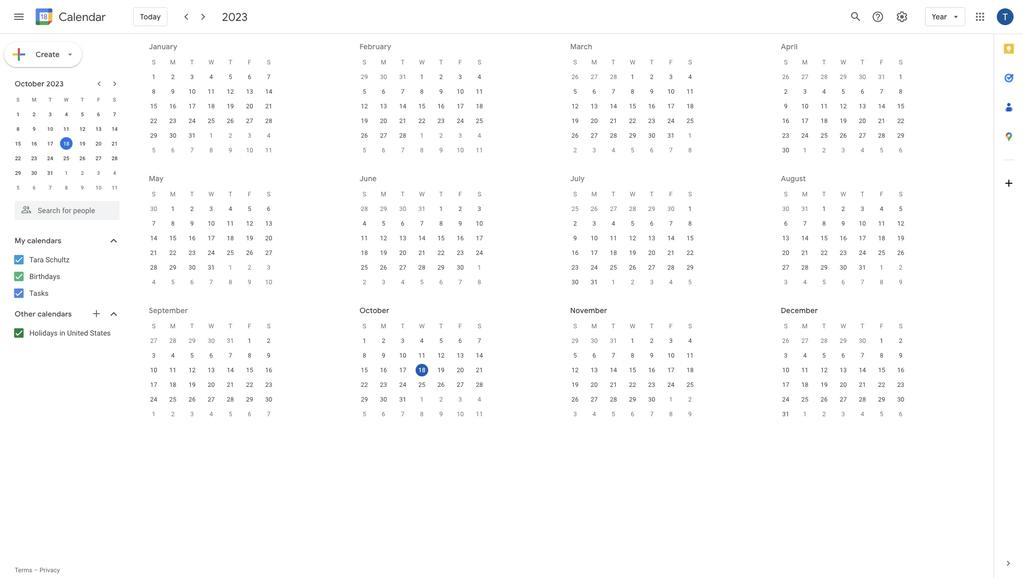 Task type: vqa. For each thing, say whether or not it's contained in the screenshot.
September 6 element
yes



Task type: locate. For each thing, give the bounding box(es) containing it.
august 4 element
[[665, 276, 677, 289]]

1 vertical spatial november 5 element
[[358, 408, 371, 421]]

f inside march grid
[[669, 59, 673, 66]]

m for january
[[170, 59, 176, 66]]

march
[[570, 42, 592, 51]]

m up july 31 element
[[802, 191, 808, 198]]

12 inside 'september' grid
[[189, 367, 196, 374]]

united
[[67, 329, 88, 338]]

1 horizontal spatial 18 cell
[[412, 363, 432, 378]]

march 29 element
[[837, 71, 850, 83]]

18
[[208, 103, 215, 110], [476, 103, 483, 110], [687, 103, 694, 110], [821, 117, 828, 125], [63, 140, 69, 147], [227, 235, 234, 242], [878, 235, 885, 242], [361, 250, 368, 257], [610, 250, 617, 257], [418, 367, 426, 374], [687, 367, 694, 374], [169, 382, 176, 389], [802, 382, 809, 389]]

24 element
[[186, 115, 198, 127], [454, 115, 467, 127], [665, 115, 677, 127], [799, 129, 811, 142], [44, 152, 56, 165], [205, 247, 218, 259], [473, 247, 486, 259], [856, 247, 869, 259], [588, 262, 601, 274], [397, 379, 409, 392], [665, 379, 677, 392], [147, 394, 160, 406], [780, 394, 792, 406]]

22
[[150, 117, 157, 125], [418, 117, 426, 125], [629, 117, 636, 125], [897, 117, 904, 125], [15, 155, 21, 161], [169, 250, 176, 257], [438, 250, 445, 257], [687, 250, 694, 257], [821, 250, 828, 257], [246, 382, 253, 389], [361, 382, 368, 389], [629, 382, 636, 389], [878, 382, 885, 389]]

18 element up july 2 element
[[358, 247, 371, 259]]

m down february 6 element
[[170, 191, 176, 198]]

w for july
[[630, 191, 635, 198]]

m up may 29 element
[[381, 191, 386, 198]]

4
[[209, 73, 213, 81], [478, 73, 481, 81], [688, 73, 692, 81], [822, 88, 826, 95], [65, 111, 68, 117], [267, 132, 271, 139], [478, 132, 481, 139], [612, 147, 615, 154], [861, 147, 864, 154], [113, 170, 116, 176], [229, 205, 232, 213], [880, 205, 884, 213], [363, 220, 366, 228], [612, 220, 615, 228], [152, 279, 156, 286], [401, 279, 405, 286], [669, 279, 673, 286], [803, 279, 807, 286], [420, 338, 424, 345], [688, 338, 692, 345], [171, 352, 175, 360], [803, 352, 807, 360], [478, 396, 481, 404], [209, 411, 213, 418], [593, 411, 596, 418], [861, 411, 864, 418]]

0 vertical spatial november 3 element
[[92, 167, 105, 179]]

1 horizontal spatial november 1 element
[[416, 394, 428, 406]]

may 29 element
[[377, 203, 390, 215]]

18 for 18 element over "june 1" element
[[227, 235, 234, 242]]

18 for 18 element above february 1 element
[[208, 103, 215, 110]]

Search for people text field
[[21, 201, 113, 220]]

november 11 element for october 2023 grid
[[108, 181, 121, 194]]

23 inside the february grid
[[438, 117, 445, 125]]

4 inside october 4 element
[[209, 411, 213, 418]]

1 horizontal spatial november 2 element
[[435, 394, 447, 406]]

20 inside the february grid
[[380, 117, 387, 125]]

29 inside the 'november 29' element
[[840, 338, 847, 345]]

19 inside "july" grid
[[629, 250, 636, 257]]

birthdays
[[29, 272, 60, 281]]

other
[[15, 310, 36, 319]]

12 inside august grid
[[897, 220, 904, 228]]

10 inside 'september' grid
[[150, 367, 157, 374]]

0 horizontal spatial 18 cell
[[58, 136, 74, 151]]

11 element
[[205, 85, 218, 98], [473, 85, 486, 98], [684, 85, 697, 98], [818, 100, 831, 113], [60, 123, 73, 135], [224, 218, 237, 230], [875, 218, 888, 230], [358, 232, 371, 245], [607, 232, 620, 245], [416, 350, 428, 362], [684, 350, 697, 362], [167, 364, 179, 377], [799, 364, 811, 377]]

m for july
[[592, 191, 597, 198]]

t
[[190, 59, 194, 66], [229, 59, 232, 66], [401, 59, 405, 66], [439, 59, 443, 66], [612, 59, 615, 66], [650, 59, 654, 66], [822, 59, 826, 66], [861, 59, 864, 66], [49, 96, 52, 103], [81, 96, 84, 103], [190, 191, 194, 198], [229, 191, 232, 198], [401, 191, 405, 198], [439, 191, 443, 198], [612, 191, 615, 198], [650, 191, 654, 198], [822, 191, 826, 198], [861, 191, 864, 198], [190, 323, 194, 330], [229, 323, 232, 330], [401, 323, 405, 330], [439, 323, 443, 330], [612, 323, 615, 330], [650, 323, 654, 330], [822, 323, 826, 330], [861, 323, 864, 330]]

w inside august grid
[[841, 191, 846, 198]]

row containing 13
[[776, 231, 911, 246]]

m for august
[[802, 191, 808, 198]]

1 vertical spatial november 10 element
[[454, 408, 467, 421]]

august 5 element
[[684, 276, 697, 289]]

tab list
[[994, 34, 1023, 549]]

row group for august
[[776, 202, 911, 290]]

f for august
[[880, 191, 884, 198]]

18, today element for the "october" grid on the bottom left of page
[[416, 364, 428, 377]]

february 4 element
[[262, 129, 275, 142]]

february 3 element
[[243, 129, 256, 142]]

november 1 element
[[60, 167, 73, 179], [416, 394, 428, 406]]

year
[[932, 12, 947, 21]]

june 29 element
[[646, 203, 658, 215]]

23 for 23 "element" inside the april grid
[[782, 132, 789, 139]]

31 inside march grid
[[668, 132, 675, 139]]

7
[[267, 73, 271, 81], [401, 88, 405, 95], [612, 88, 615, 95], [880, 88, 884, 95], [113, 111, 116, 117], [190, 147, 194, 154], [401, 147, 405, 154], [669, 147, 673, 154], [49, 185, 52, 191], [152, 220, 156, 228], [420, 220, 424, 228], [669, 220, 673, 228], [803, 220, 807, 228], [209, 279, 213, 286], [459, 279, 462, 286], [861, 279, 864, 286], [478, 338, 481, 345], [229, 352, 232, 360], [612, 352, 615, 360], [861, 352, 864, 360], [267, 411, 271, 418], [401, 411, 405, 418], [650, 411, 654, 418]]

25 element inside the november grid
[[684, 379, 697, 392]]

0 vertical spatial november 4 element
[[108, 167, 121, 179]]

20
[[246, 103, 253, 110], [380, 117, 387, 125], [591, 117, 598, 125], [859, 117, 866, 125], [96, 140, 101, 147], [265, 235, 272, 242], [399, 250, 406, 257], [648, 250, 655, 257], [782, 250, 789, 257], [457, 367, 464, 374], [208, 382, 215, 389], [591, 382, 598, 389], [840, 382, 847, 389]]

0 vertical spatial november 9 element
[[76, 181, 89, 194]]

calendars
[[27, 236, 61, 246], [38, 310, 72, 319]]

31 inside october 2023 grid
[[47, 170, 53, 176]]

10
[[189, 88, 196, 95], [457, 88, 464, 95], [668, 88, 675, 95], [802, 103, 809, 110], [47, 126, 53, 132], [246, 147, 253, 154], [457, 147, 464, 154], [96, 185, 101, 191], [208, 220, 215, 228], [476, 220, 483, 228], [859, 220, 866, 228], [591, 235, 598, 242], [265, 279, 272, 286], [399, 352, 406, 360], [668, 352, 675, 360], [150, 367, 157, 374], [782, 367, 789, 374], [457, 411, 464, 418]]

18 inside "july" grid
[[610, 250, 617, 257]]

25 inside march grid
[[687, 117, 694, 125]]

27
[[591, 73, 598, 81], [802, 73, 809, 81], [246, 117, 253, 125], [380, 132, 387, 139], [591, 132, 598, 139], [859, 132, 866, 139], [96, 155, 101, 161], [610, 205, 617, 213], [265, 250, 272, 257], [399, 264, 406, 272], [648, 264, 655, 272], [782, 264, 789, 272], [150, 338, 157, 345], [802, 338, 809, 345], [457, 382, 464, 389], [208, 396, 215, 404], [591, 396, 598, 404], [840, 396, 847, 404]]

january grid
[[144, 55, 278, 158]]

17 element
[[186, 100, 198, 113], [454, 100, 467, 113], [665, 100, 677, 113], [799, 115, 811, 127], [44, 137, 56, 150], [205, 232, 218, 245], [473, 232, 486, 245], [856, 232, 869, 245], [588, 247, 601, 259], [397, 364, 409, 377], [665, 364, 677, 377], [147, 379, 160, 392], [780, 379, 792, 392]]

26 inside the february grid
[[361, 132, 368, 139]]

1 vertical spatial 18, today element
[[416, 364, 428, 377]]

terms – privacy
[[15, 567, 60, 575]]

22 inside the "october" grid
[[361, 382, 368, 389]]

july 4 element
[[397, 276, 409, 289]]

18 for 18 element on top of january 1 'element'
[[802, 382, 809, 389]]

0 horizontal spatial november 11 element
[[108, 181, 121, 194]]

march 10 element
[[454, 144, 467, 157]]

august 1 element
[[607, 276, 620, 289]]

18 element up january 1 'element'
[[799, 379, 811, 392]]

m for september
[[170, 323, 176, 330]]

4 inside the march 4 element
[[478, 132, 481, 139]]

calendars inside dropdown button
[[27, 236, 61, 246]]

february 10 element
[[243, 144, 256, 157]]

1 horizontal spatial 18, today element
[[416, 364, 428, 377]]

november 3 element
[[92, 167, 105, 179], [454, 394, 467, 406]]

1 horizontal spatial november 4 element
[[473, 394, 486, 406]]

23
[[169, 117, 176, 125], [438, 117, 445, 125], [648, 117, 655, 125], [782, 132, 789, 139], [31, 155, 37, 161], [189, 250, 196, 257], [457, 250, 464, 257], [840, 250, 847, 257], [572, 264, 579, 272], [265, 382, 272, 389], [380, 382, 387, 389], [648, 382, 655, 389], [897, 382, 904, 389]]

row containing 21
[[144, 246, 278, 261]]

12 inside the february grid
[[361, 103, 368, 110]]

0 horizontal spatial november 2 element
[[76, 167, 89, 179]]

april grid
[[776, 55, 911, 158]]

16 inside "july" grid
[[572, 250, 579, 257]]

w inside 'september' grid
[[208, 323, 214, 330]]

13 inside the "october" grid
[[457, 352, 464, 360]]

w inside may grid
[[208, 191, 214, 198]]

april
[[781, 42, 798, 51]]

22 inside october 2023 grid
[[15, 155, 21, 161]]

29 inside october 2023 grid
[[15, 170, 21, 176]]

april 2 element
[[569, 144, 581, 157]]

row group for october
[[355, 334, 489, 422]]

august 27 element
[[147, 335, 160, 348]]

august 28 element
[[167, 335, 179, 348]]

21 inside "july" grid
[[668, 250, 675, 257]]

27 element
[[243, 115, 256, 127], [377, 129, 390, 142], [588, 129, 601, 142], [856, 129, 869, 142], [92, 152, 105, 165], [262, 247, 275, 259], [397, 262, 409, 274], [646, 262, 658, 274], [780, 262, 792, 274], [454, 379, 467, 392], [205, 394, 218, 406], [588, 394, 601, 406], [837, 394, 850, 406]]

6
[[248, 73, 251, 81], [382, 88, 385, 95], [593, 88, 596, 95], [861, 88, 864, 95], [97, 111, 100, 117], [171, 147, 175, 154], [382, 147, 385, 154], [650, 147, 654, 154], [899, 147, 903, 154], [33, 185, 36, 191], [267, 205, 271, 213], [401, 220, 405, 228], [650, 220, 654, 228], [784, 220, 788, 228], [190, 279, 194, 286], [439, 279, 443, 286], [842, 279, 845, 286], [459, 338, 462, 345], [209, 352, 213, 360], [593, 352, 596, 360], [842, 352, 845, 360], [248, 411, 251, 418], [382, 411, 385, 418], [631, 411, 634, 418], [899, 411, 903, 418]]

13 element
[[243, 85, 256, 98], [377, 100, 390, 113], [588, 100, 601, 113], [856, 100, 869, 113], [92, 123, 105, 135], [262, 218, 275, 230], [397, 232, 409, 245], [646, 232, 658, 245], [780, 232, 792, 245], [454, 350, 467, 362], [205, 364, 218, 377], [588, 364, 601, 377], [837, 364, 850, 377]]

25 element inside may grid
[[224, 247, 237, 259]]

18 cell for november 1 element related to the "october" grid on the bottom left of page "18, today" element
[[412, 363, 432, 378]]

21 inside october 2023 grid
[[112, 140, 118, 147]]

31 inside row
[[782, 411, 789, 418]]

november 3 element for november 2 element for november 1 element associated with "18, today" element related to october 2023 grid
[[92, 167, 105, 179]]

10 element
[[186, 85, 198, 98], [454, 85, 467, 98], [665, 85, 677, 98], [799, 100, 811, 113], [44, 123, 56, 135], [205, 218, 218, 230], [473, 218, 486, 230], [856, 218, 869, 230], [588, 232, 601, 245], [397, 350, 409, 362], [665, 350, 677, 362], [147, 364, 160, 377], [780, 364, 792, 377]]

1 vertical spatial november 4 element
[[473, 394, 486, 406]]

february 11 element
[[262, 144, 275, 157]]

2023
[[222, 9, 248, 24], [46, 79, 64, 89]]

october down july 3 element
[[360, 306, 389, 316]]

1 horizontal spatial november 6 element
[[377, 408, 390, 421]]

september 5 element
[[818, 276, 831, 289]]

november 11 element
[[108, 181, 121, 194], [473, 408, 486, 421]]

21 inside 'september' grid
[[227, 382, 234, 389]]

13 inside january grid
[[246, 88, 253, 95]]

may 6 element
[[895, 144, 907, 157]]

november 11 element for the "october" grid on the bottom left of page
[[473, 408, 486, 421]]

14 inside the november grid
[[610, 367, 617, 374]]

f
[[248, 59, 251, 66], [459, 59, 462, 66], [669, 59, 673, 66], [880, 59, 884, 66], [97, 96, 100, 103], [248, 191, 251, 198], [459, 191, 462, 198], [669, 191, 673, 198], [880, 191, 884, 198], [248, 323, 251, 330], [459, 323, 462, 330], [669, 323, 673, 330], [880, 323, 884, 330]]

22 inside january grid
[[150, 117, 157, 125]]

7 inside 'element'
[[401, 147, 405, 154]]

1 vertical spatial november 1 element
[[416, 394, 428, 406]]

18 inside august grid
[[878, 235, 885, 242]]

24 inside october 2023 grid
[[47, 155, 53, 161]]

row group containing 28
[[355, 202, 489, 290]]

1 horizontal spatial november 7 element
[[397, 408, 409, 421]]

0 vertical spatial november 6 element
[[28, 181, 40, 194]]

f for october
[[459, 323, 462, 330]]

0 vertical spatial november 2 element
[[76, 167, 89, 179]]

f inside may grid
[[248, 191, 251, 198]]

0 horizontal spatial 18, today element
[[60, 137, 73, 150]]

march grid
[[566, 55, 700, 158]]

8
[[152, 88, 156, 95], [420, 88, 424, 95], [631, 88, 634, 95], [899, 88, 903, 95], [17, 126, 19, 132], [209, 147, 213, 154], [420, 147, 424, 154], [688, 147, 692, 154], [65, 185, 68, 191], [171, 220, 175, 228], [439, 220, 443, 228], [688, 220, 692, 228], [822, 220, 826, 228], [229, 279, 232, 286], [478, 279, 481, 286], [880, 279, 884, 286], [248, 352, 251, 360], [363, 352, 366, 360], [631, 352, 634, 360], [880, 352, 884, 360], [420, 411, 424, 418], [669, 411, 673, 418]]

5
[[229, 73, 232, 81], [363, 88, 366, 95], [573, 88, 577, 95], [842, 88, 845, 95], [81, 111, 84, 117], [152, 147, 156, 154], [363, 147, 366, 154], [631, 147, 634, 154], [880, 147, 884, 154], [17, 185, 19, 191], [248, 205, 251, 213], [899, 205, 903, 213], [382, 220, 385, 228], [631, 220, 634, 228], [171, 279, 175, 286], [420, 279, 424, 286], [688, 279, 692, 286], [822, 279, 826, 286], [439, 338, 443, 345], [190, 352, 194, 360], [573, 352, 577, 360], [822, 352, 826, 360], [229, 411, 232, 418], [363, 411, 366, 418], [612, 411, 615, 418], [880, 411, 884, 418]]

june 27 element
[[607, 203, 620, 215]]

row
[[144, 55, 278, 70], [355, 55, 489, 70], [566, 55, 700, 70], [776, 55, 911, 70], [144, 70, 278, 84], [355, 70, 489, 84], [566, 70, 700, 84], [776, 70, 911, 84], [144, 84, 278, 99], [355, 84, 489, 99], [566, 84, 700, 99], [776, 84, 911, 99], [10, 92, 123, 107], [144, 99, 278, 114], [355, 99, 489, 114], [566, 99, 700, 114], [776, 99, 911, 114], [10, 107, 123, 122], [144, 114, 278, 128], [355, 114, 489, 128], [566, 114, 700, 128], [776, 114, 911, 128], [10, 122, 123, 136], [144, 128, 278, 143], [355, 128, 489, 143], [566, 128, 700, 143], [776, 128, 911, 143], [10, 136, 123, 151], [144, 143, 278, 158], [355, 143, 489, 158], [566, 143, 700, 158], [776, 143, 911, 158], [10, 151, 123, 166], [10, 166, 123, 180], [10, 180, 123, 195], [144, 187, 278, 202], [355, 187, 489, 202], [566, 187, 700, 202], [776, 187, 911, 202], [144, 202, 278, 216], [355, 202, 489, 216], [566, 202, 700, 216], [776, 202, 911, 216], [144, 216, 278, 231], [355, 216, 489, 231], [566, 216, 700, 231], [776, 216, 911, 231], [144, 231, 278, 246], [355, 231, 489, 246], [566, 231, 700, 246], [776, 231, 911, 246], [144, 246, 278, 261], [355, 246, 489, 261], [566, 246, 700, 261], [776, 246, 911, 261], [144, 261, 278, 275], [355, 261, 489, 275], [566, 261, 700, 275], [776, 261, 911, 275], [144, 275, 278, 290], [355, 275, 489, 290], [566, 275, 700, 290], [776, 275, 911, 290], [144, 319, 278, 334], [355, 319, 489, 334], [566, 319, 700, 334], [776, 319, 911, 334], [144, 334, 278, 349], [355, 334, 489, 349], [566, 334, 700, 349], [776, 334, 911, 349], [144, 349, 278, 363], [355, 349, 489, 363], [566, 349, 700, 363], [776, 349, 911, 363], [144, 363, 278, 378], [355, 363, 489, 378], [566, 363, 700, 378], [776, 363, 911, 378], [144, 378, 278, 393], [355, 378, 489, 393], [566, 378, 700, 393], [776, 378, 911, 393], [144, 393, 278, 407], [355, 393, 489, 407], [566, 393, 700, 407], [776, 393, 911, 407], [144, 407, 278, 422], [355, 407, 489, 422], [566, 407, 700, 422], [776, 407, 911, 422]]

add other calendars image
[[91, 309, 102, 319]]

1 vertical spatial 2023
[[46, 79, 64, 89]]

3
[[190, 73, 194, 81], [459, 73, 462, 81], [669, 73, 673, 81], [803, 88, 807, 95], [49, 111, 52, 117], [248, 132, 251, 139], [459, 132, 462, 139], [593, 147, 596, 154], [842, 147, 845, 154], [97, 170, 100, 176], [209, 205, 213, 213], [478, 205, 481, 213], [861, 205, 864, 213], [593, 220, 596, 228], [267, 264, 271, 272], [382, 279, 385, 286], [650, 279, 654, 286], [784, 279, 788, 286], [401, 338, 405, 345], [669, 338, 673, 345], [152, 352, 156, 360], [784, 352, 788, 360], [459, 396, 462, 404], [190, 411, 194, 418], [573, 411, 577, 418], [842, 411, 845, 418]]

november 2 element for november 1 element related to the "october" grid on the bottom left of page "18, today" element
[[435, 394, 447, 406]]

18 element up april 1 element
[[684, 100, 697, 113]]

11
[[208, 88, 215, 95], [476, 88, 483, 95], [687, 88, 694, 95], [821, 103, 828, 110], [63, 126, 69, 132], [265, 147, 272, 154], [476, 147, 483, 154], [112, 185, 118, 191], [227, 220, 234, 228], [878, 220, 885, 228], [361, 235, 368, 242], [610, 235, 617, 242], [418, 352, 426, 360], [687, 352, 694, 360], [169, 367, 176, 374], [802, 367, 809, 374], [476, 411, 483, 418]]

row group containing 27
[[144, 334, 278, 422]]

16 element
[[167, 100, 179, 113], [435, 100, 447, 113], [646, 100, 658, 113], [780, 115, 792, 127], [28, 137, 40, 150], [186, 232, 198, 245], [454, 232, 467, 245], [837, 232, 850, 245], [569, 247, 581, 259], [262, 364, 275, 377], [377, 364, 390, 377], [646, 364, 658, 377], [895, 364, 907, 377]]

w
[[208, 59, 214, 66], [419, 59, 425, 66], [630, 59, 635, 66], [841, 59, 846, 66], [64, 96, 69, 103], [208, 191, 214, 198], [419, 191, 425, 198], [630, 191, 635, 198], [841, 191, 846, 198], [208, 323, 214, 330], [419, 323, 425, 330], [630, 323, 635, 330], [841, 323, 846, 330]]

f inside december "grid"
[[880, 323, 884, 330]]

16 inside 'september' grid
[[265, 367, 272, 374]]

15
[[150, 103, 157, 110], [418, 103, 426, 110], [629, 103, 636, 110], [897, 103, 904, 110], [15, 140, 21, 147], [169, 235, 176, 242], [438, 235, 445, 242], [687, 235, 694, 242], [821, 235, 828, 242], [246, 367, 253, 374], [361, 367, 368, 374], [629, 367, 636, 374], [878, 367, 885, 374]]

21 inside the "october" grid
[[476, 367, 483, 374]]

march 11 element
[[473, 144, 486, 157]]

m up the january 30 'element' at the left top
[[381, 59, 386, 66]]

1 horizontal spatial october
[[360, 306, 389, 316]]

row containing 14
[[144, 231, 278, 246]]

january
[[149, 42, 177, 51]]

october 31 element
[[607, 335, 620, 348]]

1 vertical spatial november 9 element
[[435, 408, 447, 421]]

16 inside august grid
[[840, 235, 847, 242]]

october
[[15, 79, 45, 89], [360, 306, 389, 316]]

f for may
[[248, 191, 251, 198]]

f inside the "october" grid
[[459, 323, 462, 330]]

1 horizontal spatial november 8 element
[[416, 408, 428, 421]]

15 inside january grid
[[150, 103, 157, 110]]

6 inside "element"
[[899, 147, 903, 154]]

0 horizontal spatial november 5 element
[[12, 181, 24, 194]]

26 inside the november grid
[[572, 396, 579, 404]]

1 vertical spatial november 7 element
[[397, 408, 409, 421]]

0 vertical spatial november 1 element
[[60, 167, 73, 179]]

0 horizontal spatial november 7 element
[[44, 181, 56, 194]]

april 8 element
[[684, 144, 697, 157]]

m inside the "october" grid
[[381, 323, 386, 330]]

0 horizontal spatial november 1 element
[[60, 167, 73, 179]]

1 vertical spatial november 2 element
[[435, 394, 447, 406]]

create
[[36, 50, 60, 59]]

27 inside the "october" grid
[[457, 382, 464, 389]]

18 element up may 2 element
[[818, 115, 831, 127]]

m up november 27 element
[[802, 323, 808, 330]]

18 element up 'august 1' element
[[607, 247, 620, 259]]

s
[[152, 59, 156, 66], [267, 59, 271, 66], [363, 59, 366, 66], [478, 59, 481, 66], [573, 59, 577, 66], [688, 59, 692, 66], [784, 59, 788, 66], [899, 59, 903, 66], [16, 96, 20, 103], [113, 96, 116, 103], [152, 191, 156, 198], [267, 191, 271, 198], [363, 191, 366, 198], [478, 191, 481, 198], [573, 191, 577, 198], [688, 191, 692, 198], [784, 191, 788, 198], [899, 191, 903, 198], [152, 323, 156, 330], [267, 323, 271, 330], [363, 323, 366, 330], [478, 323, 481, 330], [573, 323, 577, 330], [688, 323, 692, 330], [784, 323, 788, 330], [899, 323, 903, 330]]

w for january
[[208, 59, 214, 66]]

july 1 element
[[473, 262, 486, 274]]

august
[[781, 174, 806, 183]]

17 inside "june" grid
[[476, 235, 483, 242]]

m down october 2023
[[32, 96, 36, 103]]

1 vertical spatial november 6 element
[[377, 408, 390, 421]]

18 element
[[205, 100, 218, 113], [473, 100, 486, 113], [684, 100, 697, 113], [818, 115, 831, 127], [224, 232, 237, 245], [875, 232, 888, 245], [358, 247, 371, 259], [607, 247, 620, 259], [684, 364, 697, 377], [167, 379, 179, 392], [799, 379, 811, 392]]

9 inside 'september' grid
[[267, 352, 271, 360]]

9 inside march grid
[[650, 88, 654, 95]]

None search field
[[0, 197, 130, 220]]

30
[[380, 73, 387, 81], [859, 73, 866, 81], [169, 132, 176, 139], [648, 132, 655, 139], [782, 147, 789, 154], [31, 170, 37, 176], [150, 205, 157, 213], [399, 205, 406, 213], [668, 205, 675, 213], [782, 205, 789, 213], [189, 264, 196, 272], [457, 264, 464, 272], [840, 264, 847, 272], [572, 279, 579, 286], [208, 338, 215, 345], [591, 338, 598, 345], [859, 338, 866, 345], [265, 396, 272, 404], [380, 396, 387, 404], [648, 396, 655, 404], [897, 396, 904, 404]]

april 7 element
[[665, 144, 677, 157]]

16 inside march grid
[[648, 103, 655, 110]]

12
[[227, 88, 234, 95], [361, 103, 368, 110], [572, 103, 579, 110], [840, 103, 847, 110], [79, 126, 85, 132], [246, 220, 253, 228], [897, 220, 904, 228], [380, 235, 387, 242], [629, 235, 636, 242], [438, 352, 445, 360], [189, 367, 196, 374], [572, 367, 579, 374], [821, 367, 828, 374]]

july 31 element
[[799, 203, 811, 215]]

december 6 element
[[626, 408, 639, 421]]

row group containing 25
[[566, 202, 700, 290]]

0 vertical spatial november 10 element
[[92, 181, 105, 194]]

18 for 18 element above 'september 1' element
[[878, 235, 885, 242]]

row group for november
[[566, 334, 700, 422]]

m up august 28 element
[[170, 323, 176, 330]]

0 vertical spatial november 8 element
[[60, 181, 73, 194]]

m inside "grid"
[[802, 323, 808, 330]]

w for june
[[419, 191, 425, 198]]

15 inside may grid
[[169, 235, 176, 242]]

18 inside may grid
[[227, 235, 234, 242]]

0 horizontal spatial november 3 element
[[92, 167, 105, 179]]

w inside the february grid
[[419, 59, 425, 66]]

july 30 element
[[780, 203, 792, 215]]

march 2 element
[[435, 129, 447, 142]]

0 vertical spatial 18, today element
[[60, 137, 73, 150]]

18, today element for october 2023 grid
[[60, 137, 73, 150]]

26
[[572, 73, 579, 81], [782, 73, 789, 81], [227, 117, 234, 125], [361, 132, 368, 139], [572, 132, 579, 139], [840, 132, 847, 139], [79, 155, 85, 161], [591, 205, 598, 213], [246, 250, 253, 257], [897, 250, 904, 257], [380, 264, 387, 272], [629, 264, 636, 272], [782, 338, 789, 345], [438, 382, 445, 389], [189, 396, 196, 404], [572, 396, 579, 404], [821, 396, 828, 404]]

29 element
[[147, 129, 160, 142], [626, 129, 639, 142], [895, 129, 907, 142], [12, 167, 24, 179], [167, 262, 179, 274], [435, 262, 447, 274], [684, 262, 697, 274], [818, 262, 831, 274], [243, 394, 256, 406], [358, 394, 371, 406], [626, 394, 639, 406], [875, 394, 888, 406]]

23 inside may grid
[[189, 250, 196, 257]]

13
[[246, 88, 253, 95], [380, 103, 387, 110], [591, 103, 598, 110], [859, 103, 866, 110], [96, 126, 101, 132], [265, 220, 272, 228], [399, 235, 406, 242], [648, 235, 655, 242], [782, 235, 789, 242], [457, 352, 464, 360], [208, 367, 215, 374], [591, 367, 598, 374], [840, 367, 847, 374]]

0 vertical spatial calendars
[[27, 236, 61, 246]]

4 inside february 4 element
[[267, 132, 271, 139]]

m down january
[[170, 59, 176, 66]]

1 horizontal spatial november 10 element
[[454, 408, 467, 421]]

december 8 element
[[665, 408, 677, 421]]

29
[[361, 73, 368, 81], [840, 73, 847, 81], [150, 132, 157, 139], [629, 132, 636, 139], [897, 132, 904, 139], [15, 170, 21, 176], [380, 205, 387, 213], [648, 205, 655, 213], [169, 264, 176, 272], [438, 264, 445, 272], [687, 264, 694, 272], [821, 264, 828, 272], [189, 338, 196, 345], [572, 338, 579, 345], [840, 338, 847, 345], [246, 396, 253, 404], [361, 396, 368, 404], [629, 396, 636, 404], [878, 396, 885, 404]]

1 vertical spatial november 8 element
[[416, 408, 428, 421]]

september
[[149, 306, 188, 316]]

m for march
[[592, 59, 597, 66]]

14 inside "june" grid
[[418, 235, 426, 242]]

w for september
[[208, 323, 214, 330]]

december 1 element
[[665, 394, 677, 406]]

w for march
[[630, 59, 635, 66]]

calendars up "in"
[[38, 310, 72, 319]]

14
[[265, 88, 272, 95], [399, 103, 406, 110], [610, 103, 617, 110], [878, 103, 885, 110], [112, 126, 118, 132], [150, 235, 157, 242], [418, 235, 426, 242], [668, 235, 675, 242], [802, 235, 809, 242], [476, 352, 483, 360], [227, 367, 234, 374], [610, 367, 617, 374], [859, 367, 866, 374]]

1
[[152, 73, 156, 81], [420, 73, 424, 81], [631, 73, 634, 81], [899, 73, 903, 81], [17, 111, 19, 117], [209, 132, 213, 139], [420, 132, 424, 139], [688, 132, 692, 139], [803, 147, 807, 154], [65, 170, 68, 176], [171, 205, 175, 213], [439, 205, 443, 213], [688, 205, 692, 213], [822, 205, 826, 213], [229, 264, 232, 272], [478, 264, 481, 272], [880, 264, 884, 272], [612, 279, 615, 286], [248, 338, 251, 345], [363, 338, 366, 345], [631, 338, 634, 345], [880, 338, 884, 345], [420, 396, 424, 404], [669, 396, 673, 404], [152, 411, 156, 418], [803, 411, 807, 418]]

11 inside 'september' grid
[[169, 367, 176, 374]]

1 horizontal spatial november 3 element
[[454, 394, 467, 406]]

0 horizontal spatial november 6 element
[[28, 181, 40, 194]]

18 for 18 element above may 2 element
[[821, 117, 828, 125]]

13 inside "july" grid
[[648, 235, 655, 242]]

row group for march
[[566, 70, 700, 158]]

1 vertical spatial november 3 element
[[454, 394, 467, 406]]

calendar
[[59, 10, 106, 24]]

october 1 element
[[147, 408, 160, 421]]

30 inside the "october" grid
[[380, 396, 387, 404]]

row group
[[144, 70, 278, 158], [355, 70, 489, 158], [566, 70, 700, 158], [776, 70, 911, 158], [10, 107, 123, 195], [144, 202, 278, 290], [355, 202, 489, 290], [566, 202, 700, 290], [776, 202, 911, 290], [144, 334, 278, 422], [355, 334, 489, 422], [566, 334, 700, 422], [776, 334, 911, 422]]

november 4 element
[[108, 167, 121, 179], [473, 394, 486, 406]]

w for february
[[419, 59, 425, 66]]

my calendars
[[15, 236, 61, 246]]

23 for 23 "element" within the january grid
[[169, 117, 176, 125]]

november 4 element for november 11 element associated with october 2023 grid
[[108, 167, 121, 179]]

november 7 element
[[44, 181, 56, 194], [397, 408, 409, 421]]

1 horizontal spatial 2023
[[222, 9, 248, 24]]

28
[[610, 73, 617, 81], [821, 73, 828, 81], [265, 117, 272, 125], [399, 132, 406, 139], [610, 132, 617, 139], [878, 132, 885, 139], [112, 155, 118, 161], [361, 205, 368, 213], [629, 205, 636, 213], [150, 264, 157, 272], [418, 264, 426, 272], [668, 264, 675, 272], [802, 264, 809, 272], [169, 338, 176, 345], [821, 338, 828, 345], [476, 382, 483, 389], [227, 396, 234, 404], [610, 396, 617, 404], [859, 396, 866, 404]]

24
[[189, 117, 196, 125], [457, 117, 464, 125], [668, 117, 675, 125], [802, 132, 809, 139], [47, 155, 53, 161], [208, 250, 215, 257], [476, 250, 483, 257], [859, 250, 866, 257], [591, 264, 598, 272], [399, 382, 406, 389], [668, 382, 675, 389], [150, 396, 157, 404], [782, 396, 789, 404]]

0 vertical spatial october
[[15, 79, 45, 89]]

calendars up the tara schultz
[[27, 236, 61, 246]]

14 element
[[262, 85, 275, 98], [397, 100, 409, 113], [607, 100, 620, 113], [875, 100, 888, 113], [108, 123, 121, 135], [147, 232, 160, 245], [416, 232, 428, 245], [665, 232, 677, 245], [799, 232, 811, 245], [473, 350, 486, 362], [224, 364, 237, 377], [607, 364, 620, 377], [856, 364, 869, 377]]

june 28 element
[[626, 203, 639, 215]]

row containing 11
[[355, 231, 489, 246]]

7 inside 'element'
[[650, 411, 654, 418]]

23 for 23 "element" within the march grid
[[648, 117, 655, 125]]

march 4 element
[[473, 129, 486, 142]]

28 element
[[262, 115, 275, 127], [397, 129, 409, 142], [607, 129, 620, 142], [875, 129, 888, 142], [108, 152, 121, 165], [147, 262, 160, 274], [416, 262, 428, 274], [665, 262, 677, 274], [799, 262, 811, 274], [473, 379, 486, 392], [224, 394, 237, 406], [607, 394, 620, 406], [856, 394, 869, 406]]

may 3 element
[[837, 144, 850, 157]]

1 horizontal spatial november 11 element
[[473, 408, 486, 421]]

november 5 element
[[12, 181, 24, 194], [358, 408, 371, 421]]

1 vertical spatial november 11 element
[[473, 408, 486, 421]]

16 inside may grid
[[189, 235, 196, 242]]

november 27 element
[[799, 335, 811, 348]]

21
[[265, 103, 272, 110], [399, 117, 406, 125], [610, 117, 617, 125], [878, 117, 885, 125], [112, 140, 118, 147], [150, 250, 157, 257], [418, 250, 426, 257], [668, 250, 675, 257], [802, 250, 809, 257], [476, 367, 483, 374], [227, 382, 234, 389], [610, 382, 617, 389], [859, 382, 866, 389]]

21 inside "june" grid
[[418, 250, 426, 257]]

19 inside the "october" grid
[[438, 367, 445, 374]]

22 inside 'september' grid
[[246, 382, 253, 389]]

october grid
[[355, 319, 489, 422]]

9 inside april grid
[[784, 103, 788, 110]]

19
[[227, 103, 234, 110], [361, 117, 368, 125], [572, 117, 579, 125], [840, 117, 847, 125], [79, 140, 85, 147], [246, 235, 253, 242], [897, 235, 904, 242], [380, 250, 387, 257], [629, 250, 636, 257], [438, 367, 445, 374], [189, 382, 196, 389], [572, 382, 579, 389], [821, 382, 828, 389]]

16 inside january grid
[[169, 103, 176, 110]]

23 inside december "grid"
[[897, 382, 904, 389]]

26 element
[[224, 115, 237, 127], [358, 129, 371, 142], [569, 129, 581, 142], [837, 129, 850, 142], [76, 152, 89, 165], [243, 247, 256, 259], [895, 247, 907, 259], [377, 262, 390, 274], [626, 262, 639, 274], [435, 379, 447, 392], [186, 394, 198, 406], [569, 394, 581, 406], [818, 394, 831, 406]]

2
[[171, 73, 175, 81], [439, 73, 443, 81], [650, 73, 654, 81], [784, 88, 788, 95], [33, 111, 36, 117], [229, 132, 232, 139], [439, 132, 443, 139], [573, 147, 577, 154], [822, 147, 826, 154], [81, 170, 84, 176], [190, 205, 194, 213], [459, 205, 462, 213], [842, 205, 845, 213], [573, 220, 577, 228], [248, 264, 251, 272], [899, 264, 903, 272], [363, 279, 366, 286], [631, 279, 634, 286], [267, 338, 271, 345], [382, 338, 385, 345], [650, 338, 654, 345], [899, 338, 903, 345], [439, 396, 443, 404], [688, 396, 692, 404], [171, 411, 175, 418], [822, 411, 826, 418]]

march 28 element
[[818, 71, 831, 83]]

m down july 3 element
[[381, 323, 386, 330]]

1 vertical spatial october
[[360, 306, 389, 316]]

25 element inside august grid
[[875, 247, 888, 259]]

april 30 element
[[147, 203, 160, 215]]

row group for september
[[144, 334, 278, 422]]

m for november
[[592, 323, 597, 330]]

18, today element
[[60, 137, 73, 150], [416, 364, 428, 377]]

28 inside the "october" grid
[[476, 382, 483, 389]]

25
[[208, 117, 215, 125], [476, 117, 483, 125], [687, 117, 694, 125], [821, 132, 828, 139], [63, 155, 69, 161], [572, 205, 579, 213], [227, 250, 234, 257], [878, 250, 885, 257], [361, 264, 368, 272], [610, 264, 617, 272], [418, 382, 426, 389], [687, 382, 694, 389], [169, 396, 176, 404], [802, 396, 809, 404]]

october down create dropdown button
[[15, 79, 45, 89]]

0 horizontal spatial november 4 element
[[108, 167, 121, 179]]

m
[[170, 59, 176, 66], [381, 59, 386, 66], [592, 59, 597, 66], [802, 59, 808, 66], [32, 96, 36, 103], [170, 191, 176, 198], [381, 191, 386, 198], [592, 191, 597, 198], [802, 191, 808, 198], [170, 323, 176, 330], [381, 323, 386, 330], [592, 323, 597, 330], [802, 323, 808, 330]]

18 for 18 element above 'august 1' element
[[610, 250, 617, 257]]

19 inside may grid
[[246, 235, 253, 242]]

august 2 element
[[626, 276, 639, 289]]

16 inside april grid
[[782, 117, 789, 125]]

23 for 23 "element" inside the the "october" grid
[[380, 382, 387, 389]]

m for june
[[381, 191, 386, 198]]

november 9 element
[[76, 181, 89, 194], [435, 408, 447, 421]]

main drawer image
[[13, 10, 25, 23]]

0 horizontal spatial october
[[15, 79, 45, 89]]

0 vertical spatial 18 cell
[[58, 136, 74, 151]]

m inside january grid
[[170, 59, 176, 66]]

22 inside december "grid"
[[878, 382, 885, 389]]

holidays
[[29, 329, 58, 338]]

october 2023
[[15, 79, 64, 89]]

0 vertical spatial november 5 element
[[12, 181, 24, 194]]

june 10 element
[[262, 276, 275, 289]]

1 horizontal spatial november 9 element
[[435, 408, 447, 421]]

14 inside "july" grid
[[668, 235, 675, 242]]

november 5 element for the "october" grid on the bottom left of page
[[358, 408, 371, 421]]

today button
[[133, 4, 168, 29]]

m up october 30 element
[[592, 323, 597, 330]]

18 element up the march 4 element
[[473, 100, 486, 113]]

0 horizontal spatial november 10 element
[[92, 181, 105, 194]]

create button
[[4, 42, 82, 67]]

november 7 element for november 1 element related to the "october" grid on the bottom left of page "18, today" element
[[397, 408, 409, 421]]

19 inside october 2023 grid
[[79, 140, 85, 147]]

0 horizontal spatial november 8 element
[[60, 181, 73, 194]]

may
[[149, 174, 164, 183]]

0 vertical spatial november 7 element
[[44, 181, 56, 194]]

m up march 27 element
[[802, 59, 808, 66]]

1 vertical spatial 18 cell
[[412, 363, 432, 378]]

23 for 23 "element" in the 'september' grid
[[265, 382, 272, 389]]

31
[[399, 73, 406, 81], [878, 73, 885, 81], [189, 132, 196, 139], [668, 132, 675, 139], [47, 170, 53, 176], [418, 205, 426, 213], [802, 205, 809, 213], [208, 264, 215, 272], [859, 264, 866, 272], [591, 279, 598, 286], [227, 338, 234, 345], [610, 338, 617, 345], [399, 396, 406, 404], [782, 411, 789, 418]]

20 inside "june" grid
[[399, 250, 406, 257]]

22 element
[[147, 115, 160, 127], [416, 115, 428, 127], [626, 115, 639, 127], [895, 115, 907, 127], [12, 152, 24, 165], [167, 247, 179, 259], [435, 247, 447, 259], [684, 247, 697, 259], [818, 247, 831, 259], [243, 379, 256, 392], [358, 379, 371, 392], [626, 379, 639, 392], [875, 379, 888, 392]]

14 inside may grid
[[150, 235, 157, 242]]

0 vertical spatial november 11 element
[[108, 181, 121, 194]]

march 31 element
[[875, 71, 888, 83]]

25 element
[[205, 115, 218, 127], [473, 115, 486, 127], [684, 115, 697, 127], [818, 129, 831, 142], [60, 152, 73, 165], [224, 247, 237, 259], [875, 247, 888, 259], [358, 262, 371, 274], [607, 262, 620, 274], [416, 379, 428, 392], [684, 379, 697, 392], [167, 394, 179, 406], [799, 394, 811, 406]]

16
[[169, 103, 176, 110], [438, 103, 445, 110], [648, 103, 655, 110], [782, 117, 789, 125], [31, 140, 37, 147], [189, 235, 196, 242], [457, 235, 464, 242], [840, 235, 847, 242], [572, 250, 579, 257], [265, 367, 272, 374], [380, 367, 387, 374], [648, 367, 655, 374], [897, 367, 904, 374]]

1 horizontal spatial november 5 element
[[358, 408, 371, 421]]

other calendars button
[[2, 306, 130, 323]]

23 for 23 "element" in "july" grid
[[572, 264, 579, 272]]

0 horizontal spatial november 9 element
[[76, 181, 89, 194]]

july
[[570, 174, 585, 183]]

m up june 26 element
[[592, 191, 597, 198]]

26 inside august grid
[[897, 250, 904, 257]]

february 6 element
[[167, 144, 179, 157]]

m up february 27 element at the top
[[592, 59, 597, 66]]

17
[[189, 103, 196, 110], [457, 103, 464, 110], [668, 103, 675, 110], [802, 117, 809, 125], [47, 140, 53, 147], [208, 235, 215, 242], [476, 235, 483, 242], [859, 235, 866, 242], [591, 250, 598, 257], [399, 367, 406, 374], [668, 367, 675, 374], [150, 382, 157, 389], [782, 382, 789, 389]]

october 7 element
[[262, 408, 275, 421]]

1 vertical spatial calendars
[[38, 310, 72, 319]]

9
[[171, 88, 175, 95], [439, 88, 443, 95], [650, 88, 654, 95], [784, 103, 788, 110], [33, 126, 36, 132], [229, 147, 232, 154], [439, 147, 443, 154], [81, 185, 84, 191], [190, 220, 194, 228], [459, 220, 462, 228], [842, 220, 845, 228], [573, 235, 577, 242], [248, 279, 251, 286], [899, 279, 903, 286], [267, 352, 271, 360], [382, 352, 385, 360], [650, 352, 654, 360], [899, 352, 903, 360], [439, 411, 443, 418], [688, 411, 692, 418]]

november 6 element
[[28, 181, 40, 194], [377, 408, 390, 421]]

september 2 element
[[895, 262, 907, 274]]

7 inside december "grid"
[[861, 352, 864, 360]]



Task type: describe. For each thing, give the bounding box(es) containing it.
november 8 element for november 1 element associated with "18, today" element related to october 2023 grid
[[60, 181, 73, 194]]

24 element inside the "october" grid
[[397, 379, 409, 392]]

december 9 element
[[684, 408, 697, 421]]

august grid
[[776, 187, 911, 290]]

27 inside october 2023 grid
[[96, 155, 101, 161]]

w for august
[[841, 191, 846, 198]]

26 inside 'element'
[[782, 73, 789, 81]]

june 9 element
[[243, 276, 256, 289]]

31 inside the november grid
[[610, 338, 617, 345]]

august 3 element
[[646, 276, 658, 289]]

row group for december
[[776, 334, 911, 422]]

f for february
[[459, 59, 462, 66]]

8 inside april grid
[[899, 88, 903, 95]]

november 1 element for "18, today" element related to october 2023 grid
[[60, 167, 73, 179]]

25 element inside "july" grid
[[607, 262, 620, 274]]

18 cell for november 1 element associated with "18, today" element related to october 2023 grid
[[58, 136, 74, 151]]

23 for 23 "element" inside the grid
[[31, 155, 37, 161]]

27 inside january grid
[[246, 117, 253, 125]]

27 inside row
[[265, 250, 272, 257]]

14 inside january grid
[[265, 88, 272, 95]]

july 5 element
[[416, 276, 428, 289]]

september 6 element
[[837, 276, 850, 289]]

october for october
[[360, 306, 389, 316]]

13 inside "june" grid
[[399, 235, 406, 242]]

24 inside august grid
[[859, 250, 866, 257]]

22 inside april grid
[[897, 117, 904, 125]]

november 7 element for november 1 element associated with "18, today" element related to october 2023 grid
[[44, 181, 56, 194]]

f inside october 2023 grid
[[97, 96, 100, 103]]

16 inside october 2023 grid
[[31, 140, 37, 147]]

october 3 element
[[186, 408, 198, 421]]

18 for 18 element above july 2 element
[[361, 250, 368, 257]]

25 inside the november grid
[[687, 382, 694, 389]]

f for april
[[880, 59, 884, 66]]

june 5 element
[[167, 276, 179, 289]]

june 3 element
[[262, 262, 275, 274]]

14 inside october 2023 grid
[[112, 126, 118, 132]]

february 1 element
[[205, 129, 218, 142]]

row containing 31
[[776, 407, 911, 422]]

4 inside june 4 element
[[152, 279, 156, 286]]

march 30 element
[[856, 71, 869, 83]]

12 inside the "october" grid
[[438, 352, 445, 360]]

september 3 element
[[780, 276, 792, 289]]

may 31 element
[[416, 203, 428, 215]]

row containing 20
[[776, 246, 911, 261]]

february
[[360, 42, 391, 51]]

november 9 element for november 2 element for november 1 element associated with "18, today" element related to october 2023 grid
[[76, 181, 89, 194]]

other calendars
[[15, 310, 72, 319]]

april 6 element
[[646, 144, 658, 157]]

15 inside the "october" grid
[[361, 367, 368, 374]]

9 inside december "grid"
[[899, 352, 903, 360]]

f for november
[[669, 323, 673, 330]]

august 29 element
[[186, 335, 198, 348]]

calendar element
[[34, 6, 106, 29]]

25 element inside the february grid
[[473, 115, 486, 127]]

4 inside the january 4 element
[[861, 411, 864, 418]]

31 inside may grid
[[208, 264, 215, 272]]

12 inside december "grid"
[[821, 367, 828, 374]]

18 for the "october" grid on the bottom left of page "18, today" element
[[418, 367, 426, 374]]

23 element inside "july" grid
[[569, 262, 581, 274]]

june 30 element
[[665, 203, 677, 215]]

f for july
[[669, 191, 673, 198]]

12 inside may grid
[[246, 220, 253, 228]]

january 6 element
[[895, 408, 907, 421]]

november 28 element
[[818, 335, 831, 348]]

30 inside january grid
[[169, 132, 176, 139]]

december 7 element
[[646, 408, 658, 421]]

26 inside october 2023 grid
[[79, 155, 85, 161]]

november 6 element for november 7 element corresponding to november 1 element associated with "18, today" element related to october 2023 grid
[[28, 181, 40, 194]]

20 inside march grid
[[591, 117, 598, 125]]

23 element inside the "october" grid
[[377, 379, 390, 392]]

w for april
[[841, 59, 846, 66]]

29 inside may 29 element
[[380, 205, 387, 213]]

19 inside the february grid
[[361, 117, 368, 125]]

22 inside "july" grid
[[687, 250, 694, 257]]

april 3 element
[[588, 144, 601, 157]]

august 30 element
[[205, 335, 218, 348]]

18 for "18, today" element related to october 2023 grid
[[63, 140, 69, 147]]

june 8 element
[[224, 276, 237, 289]]

march 5 element
[[358, 144, 371, 157]]

october 5 element
[[224, 408, 237, 421]]

m for december
[[802, 323, 808, 330]]

19 inside 'september' grid
[[189, 382, 196, 389]]

27 inside the november grid
[[591, 396, 598, 404]]

30 inside march grid
[[648, 132, 655, 139]]

february 26 element
[[569, 71, 581, 83]]

22 inside the february grid
[[418, 117, 426, 125]]

may 30 element
[[397, 203, 409, 215]]

september 4 element
[[799, 276, 811, 289]]

row group for february
[[355, 70, 489, 158]]

23 for 23 "element" inside the "june" grid
[[457, 250, 464, 257]]

28 inside october 2023 grid
[[112, 155, 118, 161]]

25 inside may grid
[[227, 250, 234, 257]]

18 element up 'september 1' element
[[875, 232, 888, 245]]

row group for july
[[566, 202, 700, 290]]

march 6 element
[[377, 144, 390, 157]]

november
[[570, 306, 607, 316]]

3 inside row
[[842, 411, 845, 418]]

october 4 element
[[205, 408, 218, 421]]

8 inside december "grid"
[[880, 352, 884, 360]]

july 8 element
[[473, 276, 486, 289]]

f for march
[[669, 59, 673, 66]]

august 31 element
[[224, 335, 237, 348]]

april 4 element
[[607, 144, 620, 157]]

may 2 element
[[818, 144, 831, 157]]

january 30 element
[[377, 71, 390, 83]]

f for september
[[248, 323, 251, 330]]

november 4 element for the "october" grid on the bottom left of page's november 11 element
[[473, 394, 486, 406]]

25 inside december "grid"
[[802, 396, 809, 404]]

january 3 element
[[837, 408, 850, 421]]

my calendars list
[[2, 252, 130, 302]]

8 inside 'september' grid
[[248, 352, 251, 360]]

31 inside 'september' grid
[[227, 338, 234, 345]]

january 31 element
[[397, 71, 409, 83]]

january 1 element
[[799, 408, 811, 421]]

june 7 element
[[205, 276, 218, 289]]

29 inside the "october" grid
[[361, 396, 368, 404]]

july 7 element
[[454, 276, 467, 289]]

24 inside 'september' grid
[[150, 396, 157, 404]]

0 horizontal spatial 2023
[[46, 79, 64, 89]]

tasks
[[29, 289, 49, 298]]

november 1 element for the "october" grid on the bottom left of page "18, today" element
[[416, 394, 428, 406]]

22 inside march grid
[[629, 117, 636, 125]]

november 6 element for november 7 element for november 1 element related to the "october" grid on the bottom left of page "18, today" element
[[377, 408, 390, 421]]

my calendars button
[[2, 233, 130, 250]]

w for october
[[419, 323, 425, 330]]

october 2023 grid
[[10, 92, 123, 195]]

21 inside the november grid
[[610, 382, 617, 389]]

18 element up october 2 element
[[167, 379, 179, 392]]

may 4 element
[[856, 144, 869, 157]]

october 2 element
[[167, 408, 179, 421]]

september 1 element
[[875, 262, 888, 274]]

20 inside 'september' grid
[[208, 382, 215, 389]]

february 7 element
[[186, 144, 198, 157]]

november 3 element for november 2 element for november 1 element related to the "october" grid on the bottom left of page "18, today" element
[[454, 394, 467, 406]]

17 inside may grid
[[208, 235, 215, 242]]

m for april
[[802, 59, 808, 66]]

june 2 element
[[243, 262, 256, 274]]

20 inside april grid
[[859, 117, 866, 125]]

row containing 6
[[776, 216, 911, 231]]

tara
[[29, 256, 44, 264]]

24 inside january grid
[[189, 117, 196, 125]]

year button
[[925, 4, 966, 29]]

november 29 element
[[837, 335, 850, 348]]

18 for 18 element over april 1 element
[[687, 103, 694, 110]]

f for january
[[248, 59, 251, 66]]

calendars for my calendars
[[27, 236, 61, 246]]

may 28 element
[[358, 203, 371, 215]]

29 inside march grid
[[629, 132, 636, 139]]

may 1 element
[[799, 144, 811, 157]]

18 for 18 element on top of the march 4 element
[[476, 103, 483, 110]]

11 inside may grid
[[227, 220, 234, 228]]

18 for 18 element on top of december 2 element
[[687, 367, 694, 374]]

15 inside 'september' grid
[[246, 367, 253, 374]]

terms link
[[15, 567, 32, 575]]

today
[[140, 12, 161, 21]]

10 inside "july" grid
[[591, 235, 598, 242]]

march 1 element
[[416, 129, 428, 142]]

privacy
[[40, 567, 60, 575]]

september 8 element
[[875, 276, 888, 289]]

18 element up december 2 element
[[684, 364, 697, 377]]

july 6 element
[[435, 276, 447, 289]]

in
[[59, 329, 65, 338]]

11 inside april grid
[[821, 103, 828, 110]]

row group for january
[[144, 70, 278, 158]]

holidays in united states
[[29, 329, 111, 338]]

terms
[[15, 567, 32, 575]]

25 element inside october 2023 grid
[[60, 152, 73, 165]]

november 26 element
[[780, 335, 792, 348]]

schultz
[[45, 256, 70, 264]]

my
[[15, 236, 25, 246]]

4 inside august 4 element
[[669, 279, 673, 286]]

w for november
[[630, 323, 635, 330]]

18 for 18 element over october 2 element
[[169, 382, 176, 389]]

29 inside may grid
[[169, 264, 176, 272]]

february 2 element
[[224, 129, 237, 142]]

19 inside january grid
[[227, 103, 234, 110]]

18 element up "june 1" element
[[224, 232, 237, 245]]

tara schultz
[[29, 256, 70, 264]]

13 inside 'september' grid
[[208, 367, 215, 374]]

23 element inside april grid
[[780, 129, 792, 142]]

september 9 element
[[895, 276, 907, 289]]

february 5 element
[[147, 144, 160, 157]]

privacy link
[[40, 567, 60, 575]]

row group for april
[[776, 70, 911, 158]]

18 element up february 1 element
[[205, 100, 218, 113]]

12 inside "june" grid
[[380, 235, 387, 242]]

row group for may
[[144, 202, 278, 290]]

15 inside august grid
[[821, 235, 828, 242]]

17 inside the november grid
[[668, 367, 675, 374]]

march 3 element
[[454, 129, 467, 142]]

november 10 element for november 3 element related to november 2 element for november 1 element associated with "18, today" element related to october 2023 grid
[[92, 181, 105, 194]]

m for october
[[381, 323, 386, 330]]

june 1 element
[[224, 262, 237, 274]]

21 inside december "grid"
[[859, 382, 866, 389]]

february 8 element
[[205, 144, 218, 157]]

22 inside may grid
[[169, 250, 176, 257]]

14 inside 'september' grid
[[227, 367, 234, 374]]

march 26 element
[[780, 71, 792, 83]]

7 inside "july" grid
[[669, 220, 673, 228]]

20 inside the "october" grid
[[457, 367, 464, 374]]

19 inside december "grid"
[[821, 382, 828, 389]]

march 9 element
[[435, 144, 447, 157]]

march 27 element
[[799, 71, 811, 83]]

june grid
[[355, 187, 489, 290]]

6 inside "july" grid
[[650, 220, 654, 228]]

row group for june
[[355, 202, 489, 290]]

november 2 element for november 1 element associated with "18, today" element related to october 2023 grid
[[76, 167, 89, 179]]

july 2 element
[[358, 276, 371, 289]]

july 3 element
[[377, 276, 390, 289]]

16 inside "june" grid
[[457, 235, 464, 242]]

11 inside "june" grid
[[361, 235, 368, 242]]

15 inside march grid
[[629, 103, 636, 110]]

november 8 element for november 1 element related to the "october" grid on the bottom left of page "18, today" element
[[416, 408, 428, 421]]

f for december
[[880, 323, 884, 330]]

january 29 element
[[358, 71, 371, 83]]

23 element inside january grid
[[167, 115, 179, 127]]

april 1 element
[[684, 129, 697, 142]]

19 inside april grid
[[840, 117, 847, 125]]

november 10 element for november 3 element corresponding to november 2 element for november 1 element related to the "october" grid on the bottom left of page "18, today" element
[[454, 408, 467, 421]]

states
[[90, 329, 111, 338]]

december
[[781, 306, 818, 316]]

november 5 element for october 2023 grid
[[12, 181, 24, 194]]

15 inside "july" grid
[[687, 235, 694, 242]]

april 5 element
[[626, 144, 639, 157]]

31 inside january grid
[[189, 132, 196, 139]]

f for june
[[459, 191, 462, 198]]

december grid
[[776, 319, 911, 422]]

w for december
[[841, 323, 846, 330]]

1 inside "element"
[[669, 396, 673, 404]]

23 for 23 "element" inside the february grid
[[438, 117, 445, 125]]

december 3 element
[[569, 408, 581, 421]]

january 4 element
[[856, 408, 869, 421]]

november 30 element
[[856, 335, 869, 348]]

5 inside "element"
[[152, 147, 156, 154]]

september 7 element
[[856, 276, 869, 289]]

calendars for other calendars
[[38, 310, 72, 319]]

w for may
[[208, 191, 214, 198]]

october for october 2023
[[15, 79, 45, 89]]

december 4 element
[[588, 408, 601, 421]]

26 inside "element"
[[782, 338, 789, 345]]

20 inside august grid
[[782, 250, 789, 257]]

january 2 element
[[818, 408, 831, 421]]

23 for 23 "element" in the the november grid
[[648, 382, 655, 389]]

settings menu image
[[896, 10, 908, 23]]

november 9 element for november 2 element for november 1 element related to the "october" grid on the bottom left of page "18, today" element
[[435, 408, 447, 421]]

january 5 element
[[875, 408, 888, 421]]

june 25 element
[[569, 203, 581, 215]]

m for february
[[381, 59, 386, 66]]

june
[[360, 174, 377, 183]]

0 vertical spatial 2023
[[222, 9, 248, 24]]

17 inside december "grid"
[[782, 382, 789, 389]]

17 inside "july" grid
[[591, 250, 598, 257]]

–
[[34, 567, 38, 575]]

31 inside the "october" grid
[[399, 396, 406, 404]]

row containing 18
[[355, 246, 489, 261]]

row containing 7
[[144, 216, 278, 231]]

m for may
[[170, 191, 176, 198]]



